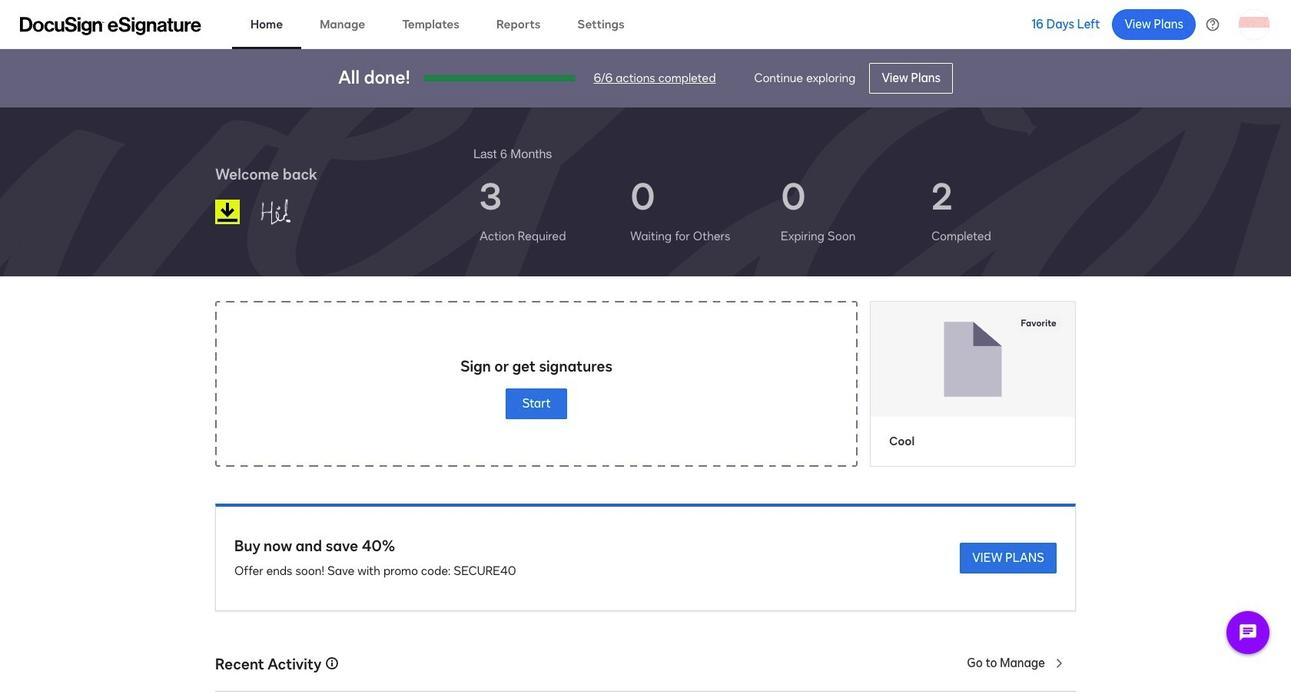 Task type: vqa. For each thing, say whether or not it's contained in the screenshot.
GENERIC NAME Image on the left top of page
yes



Task type: describe. For each thing, give the bounding box(es) containing it.
docusign esignature image
[[20, 17, 201, 35]]

use cool image
[[871, 302, 1075, 417]]

docusignlogo image
[[215, 200, 240, 224]]

generic name image
[[253, 192, 333, 232]]



Task type: locate. For each thing, give the bounding box(es) containing it.
list
[[474, 163, 1076, 258]]

heading
[[474, 145, 552, 163]]

your uploaded profile image image
[[1239, 9, 1270, 40]]



